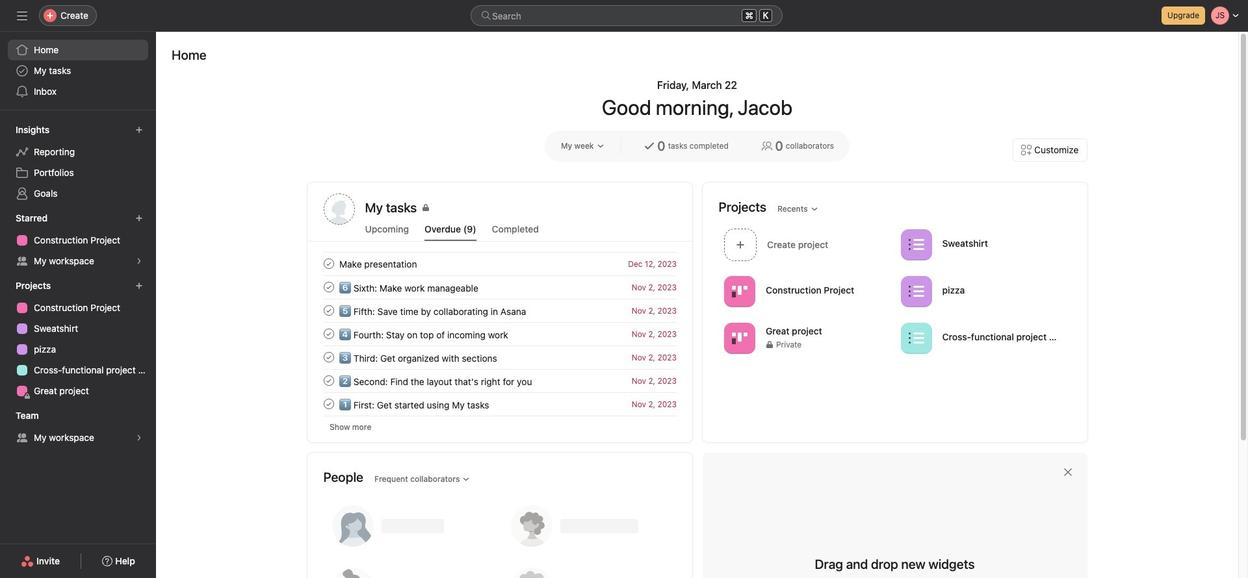 Task type: vqa. For each thing, say whether or not it's contained in the screenshot.
row
no



Task type: locate. For each thing, give the bounding box(es) containing it.
list image
[[908, 237, 924, 253], [908, 331, 924, 346]]

1 mark complete image from the top
[[321, 256, 337, 272]]

1 vertical spatial mark complete checkbox
[[321, 373, 337, 389]]

list image
[[908, 284, 924, 299]]

list image down list icon
[[908, 331, 924, 346]]

Mark complete checkbox
[[321, 280, 337, 295], [321, 373, 337, 389], [321, 397, 337, 412]]

2 mark complete image from the top
[[321, 326, 337, 342]]

0 vertical spatial mark complete checkbox
[[321, 280, 337, 295]]

4 mark complete image from the top
[[321, 397, 337, 412]]

2 vertical spatial mark complete image
[[321, 373, 337, 389]]

insights element
[[0, 118, 156, 207]]

Mark complete checkbox
[[321, 256, 337, 272], [321, 303, 337, 319], [321, 326, 337, 342], [321, 350, 337, 365]]

1 board image from the top
[[732, 284, 747, 299]]

2 vertical spatial mark complete checkbox
[[321, 397, 337, 412]]

1 mark complete checkbox from the top
[[321, 280, 337, 295]]

1 vertical spatial list image
[[908, 331, 924, 346]]

dismiss image
[[1063, 468, 1073, 478]]

list item
[[719, 225, 895, 265], [308, 252, 692, 276], [308, 276, 692, 299], [308, 299, 692, 323], [308, 323, 692, 346], [308, 346, 692, 369], [308, 369, 692, 393], [308, 393, 692, 416]]

see details, my workspace image
[[135, 434, 143, 442]]

mark complete image
[[321, 280, 337, 295], [321, 326, 337, 342], [321, 373, 337, 389]]

1 vertical spatial board image
[[732, 331, 747, 346]]

list image up list icon
[[908, 237, 924, 253]]

None field
[[471, 5, 783, 26]]

2 mark complete checkbox from the top
[[321, 373, 337, 389]]

0 vertical spatial board image
[[732, 284, 747, 299]]

mark complete image
[[321, 256, 337, 272], [321, 303, 337, 319], [321, 350, 337, 365], [321, 397, 337, 412]]

3 mark complete image from the top
[[321, 350, 337, 365]]

0 vertical spatial mark complete image
[[321, 280, 337, 295]]

new project or portfolio image
[[135, 282, 143, 290]]

projects element
[[0, 274, 156, 404]]

1 vertical spatial mark complete image
[[321, 326, 337, 342]]

add items to starred image
[[135, 215, 143, 222]]

board image
[[732, 284, 747, 299], [732, 331, 747, 346]]

0 vertical spatial list image
[[908, 237, 924, 253]]



Task type: describe. For each thing, give the bounding box(es) containing it.
2 board image from the top
[[732, 331, 747, 346]]

hide sidebar image
[[17, 10, 27, 21]]

3 mark complete image from the top
[[321, 373, 337, 389]]

add profile photo image
[[324, 194, 355, 225]]

1 mark complete image from the top
[[321, 280, 337, 295]]

starred element
[[0, 207, 156, 274]]

global element
[[0, 32, 156, 110]]

2 mark complete checkbox from the top
[[321, 303, 337, 319]]

2 list image from the top
[[908, 331, 924, 346]]

see details, my workspace image
[[135, 258, 143, 265]]

4 mark complete checkbox from the top
[[321, 350, 337, 365]]

Search tasks, projects, and more text field
[[471, 5, 783, 26]]

1 list image from the top
[[908, 237, 924, 253]]

teams element
[[0, 404, 156, 451]]

new insights image
[[135, 126, 143, 134]]

3 mark complete checkbox from the top
[[321, 397, 337, 412]]

1 mark complete checkbox from the top
[[321, 256, 337, 272]]

3 mark complete checkbox from the top
[[321, 326, 337, 342]]

2 mark complete image from the top
[[321, 303, 337, 319]]



